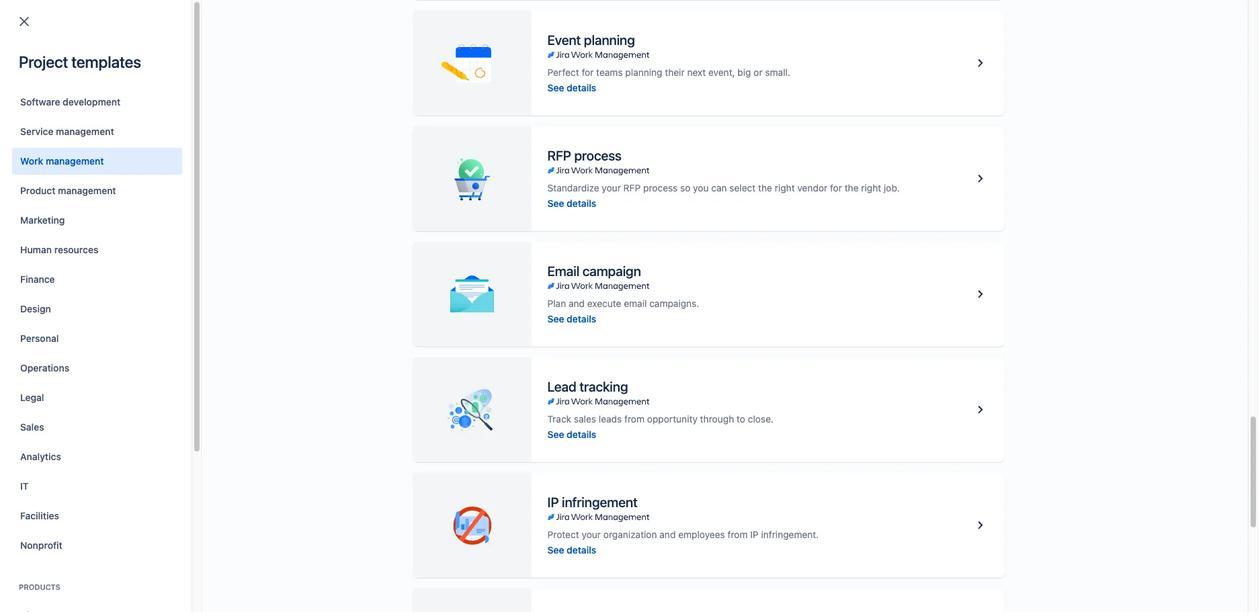Task type: vqa. For each thing, say whether or not it's contained in the screenshot.
work management
yes



Task type: describe. For each thing, give the bounding box(es) containing it.
1 horizontal spatial rfp
[[624, 182, 641, 193]]

work
[[20, 155, 43, 167]]

facilities
[[20, 510, 59, 522]]

not my project link
[[67, 161, 321, 177]]

rfp process
[[548, 148, 622, 163]]

rfp process image
[[973, 171, 989, 187]]

0 horizontal spatial ip
[[548, 495, 559, 510]]

software development
[[20, 96, 121, 108]]

see details button for ip
[[548, 544, 597, 557]]

software
[[547, 163, 585, 175]]

1 vertical spatial planning
[[626, 66, 663, 78]]

not
[[88, 162, 104, 174]]

infringement.
[[762, 529, 819, 540]]

software
[[20, 96, 60, 108]]

design button
[[12, 296, 182, 323]]

nonprofit
[[20, 540, 62, 551]]

1 horizontal spatial process
[[644, 182, 678, 193]]

vendor
[[798, 182, 828, 193]]

to
[[737, 413, 746, 425]]

see for rfp
[[548, 197, 565, 209]]

1 vertical spatial and
[[660, 529, 676, 540]]

see details button for event
[[548, 81, 597, 94]]

email
[[548, 263, 580, 279]]

create button
[[490, 8, 536, 29]]

facilities button
[[12, 503, 182, 530]]

next
[[688, 66, 706, 78]]

0 horizontal spatial process
[[575, 148, 622, 163]]

see for ip
[[548, 544, 565, 556]]

email campaign
[[548, 263, 641, 279]]

campaign
[[583, 263, 641, 279]]

sales
[[20, 422, 44, 433]]

0 vertical spatial and
[[569, 298, 585, 309]]

finance
[[20, 274, 55, 285]]

see for email
[[548, 313, 565, 324]]

my
[[106, 162, 119, 174]]

so
[[681, 182, 691, 193]]

email
[[624, 298, 647, 309]]

personal button
[[12, 325, 182, 352]]

close.
[[748, 413, 774, 425]]

tracking
[[580, 379, 628, 394]]

0 vertical spatial rfp
[[548, 148, 572, 163]]

event
[[548, 32, 581, 47]]

work management button
[[12, 148, 182, 175]]

teams
[[597, 66, 623, 78]]

service management
[[20, 126, 114, 137]]

lead tracking image
[[973, 402, 989, 418]]

product
[[20, 185, 55, 196]]

track sales leads from opportunity through to close.
[[548, 413, 774, 425]]

1 horizontal spatial project
[[122, 162, 153, 174]]

event,
[[709, 66, 735, 78]]

operations
[[20, 362, 69, 374]]

managed
[[504, 163, 544, 175]]

lead for lead
[[717, 135, 739, 147]]

create
[[498, 12, 528, 24]]

execute
[[588, 298, 622, 309]]

ip infringement image
[[973, 518, 989, 534]]

see details for lead
[[548, 429, 597, 440]]

see details button for lead
[[548, 428, 597, 441]]

templates
[[71, 52, 141, 71]]

1 horizontal spatial from
[[728, 529, 748, 540]]

products
[[19, 583, 60, 592]]

plan
[[548, 298, 566, 309]]

human resources
[[20, 244, 98, 256]]

star not my project image
[[36, 161, 52, 177]]

service management button
[[12, 118, 182, 145]]

lead button
[[712, 134, 755, 149]]

opportunity
[[647, 413, 698, 425]]

perfect
[[548, 66, 579, 78]]

resources
[[54, 244, 98, 256]]

sales button
[[12, 414, 182, 441]]

select
[[730, 182, 756, 193]]

create banner
[[0, 0, 1259, 38]]

small.
[[766, 66, 791, 78]]

event planning
[[548, 32, 635, 47]]

ip infringement
[[548, 495, 638, 510]]

all
[[195, 99, 206, 110]]

primary element
[[8, 0, 1003, 37]]

Search field
[[1003, 8, 1138, 29]]

human resources button
[[12, 237, 182, 264]]

management for product management
[[58, 185, 116, 196]]

your for infringement
[[582, 529, 601, 540]]

see details for rfp
[[548, 197, 597, 209]]

sales
[[574, 413, 596, 425]]

operations button
[[12, 355, 182, 382]]

all jira products
[[195, 99, 266, 110]]

organization
[[604, 529, 657, 540]]

perfect for teams planning their next event, big or small.
[[548, 66, 791, 78]]

lead for lead tracking
[[548, 379, 577, 394]]

not my project
[[88, 162, 153, 174]]

product management
[[20, 185, 116, 196]]

products
[[227, 99, 266, 110]]

development
[[63, 96, 121, 108]]

lead tracking
[[548, 379, 628, 394]]

see details button for email
[[548, 312, 597, 326]]

previous image
[[30, 205, 46, 221]]

analytics button
[[12, 444, 182, 471]]

0 vertical spatial project
[[19, 52, 68, 71]]

infringement
[[562, 495, 638, 510]]

protect
[[548, 529, 580, 540]]

analytics
[[20, 451, 61, 463]]

details for tracking
[[567, 429, 597, 440]]

team-
[[476, 163, 504, 175]]

1
[[56, 207, 61, 219]]



Task type: locate. For each thing, give the bounding box(es) containing it.
marketing
[[20, 215, 65, 226]]

from
[[625, 413, 645, 425], [728, 529, 748, 540]]

management
[[56, 126, 114, 137], [46, 155, 104, 167], [58, 185, 116, 196]]

2 see details from the top
[[548, 197, 597, 209]]

rfp left so in the top of the page
[[624, 182, 641, 193]]

1 button
[[48, 202, 69, 224]]

1 details from the top
[[567, 82, 597, 93]]

management for service management
[[56, 126, 114, 137]]

0 vertical spatial process
[[575, 148, 622, 163]]

details for planning
[[567, 82, 597, 93]]

0 vertical spatial from
[[625, 413, 645, 425]]

details down protect
[[567, 544, 597, 556]]

for left teams
[[582, 66, 594, 78]]

1 the from the left
[[759, 182, 773, 193]]

see
[[548, 82, 565, 93], [548, 197, 565, 209], [548, 313, 565, 324], [548, 429, 565, 440], [548, 544, 565, 556]]

see down the standardize
[[548, 197, 565, 209]]

3 details from the top
[[567, 313, 597, 324]]

1 horizontal spatial your
[[602, 182, 621, 193]]

your for process
[[602, 182, 621, 193]]

see details for event
[[548, 82, 597, 93]]

ip left infringement.
[[751, 529, 759, 540]]

personal
[[20, 333, 59, 344]]

rfp
[[548, 148, 572, 163], [624, 182, 641, 193]]

lead up track
[[548, 379, 577, 394]]

0 vertical spatial planning
[[584, 32, 635, 47]]

work management
[[20, 155, 104, 167]]

the right select
[[759, 182, 773, 193]]

see down the plan
[[548, 313, 565, 324]]

your right the standardize
[[602, 182, 621, 193]]

1 vertical spatial management
[[46, 155, 104, 167]]

0 vertical spatial ip
[[548, 495, 559, 510]]

ip up protect
[[548, 495, 559, 510]]

see down track
[[548, 429, 565, 440]]

0 horizontal spatial and
[[569, 298, 585, 309]]

management for work management
[[46, 155, 104, 167]]

management down development
[[56, 126, 114, 137]]

name
[[67, 135, 93, 147]]

jira work management image
[[548, 49, 650, 60], [548, 49, 650, 60], [548, 165, 650, 176], [548, 165, 650, 176], [548, 281, 650, 292], [548, 281, 650, 292], [548, 396, 650, 407], [548, 396, 650, 407], [548, 512, 650, 523], [548, 512, 650, 523]]

0 vertical spatial management
[[56, 126, 114, 137]]

1 horizontal spatial and
[[660, 529, 676, 540]]

management inside work management button
[[46, 155, 104, 167]]

from right leads
[[625, 413, 645, 425]]

0 vertical spatial for
[[582, 66, 594, 78]]

4 details from the top
[[567, 429, 597, 440]]

5 details from the top
[[567, 544, 597, 556]]

see details down the plan
[[548, 313, 597, 324]]

1 vertical spatial rfp
[[624, 182, 641, 193]]

3 see from the top
[[548, 313, 565, 324]]

lead inside button
[[717, 135, 739, 147]]

1 vertical spatial from
[[728, 529, 748, 540]]

planning left the their
[[626, 66, 663, 78]]

marketing button
[[12, 207, 182, 234]]

see for lead
[[548, 429, 565, 440]]

rfp up the standardize
[[548, 148, 572, 163]]

4 see from the top
[[548, 429, 565, 440]]

management down not on the top left of page
[[58, 185, 116, 196]]

4 see details from the top
[[548, 429, 597, 440]]

details for campaign
[[567, 313, 597, 324]]

the right vendor
[[845, 182, 859, 193]]

0 vertical spatial lead
[[717, 135, 739, 147]]

their
[[665, 66, 685, 78]]

3 see details from the top
[[548, 313, 597, 324]]

see details
[[548, 82, 597, 93], [548, 197, 597, 209], [548, 313, 597, 324], [548, 429, 597, 440], [548, 544, 597, 556]]

0 vertical spatial your
[[602, 182, 621, 193]]

lead up standardize your rfp process so you can select the right vendor for the right job.
[[717, 135, 739, 147]]

jira software image
[[20, 611, 36, 613], [20, 611, 36, 613]]

your
[[602, 182, 621, 193], [582, 529, 601, 540]]

for right vendor
[[831, 182, 843, 193]]

see details button for rfp
[[548, 197, 597, 210]]

2 right from the left
[[862, 182, 882, 193]]

you
[[693, 182, 709, 193]]

management down name
[[46, 155, 104, 167]]

project right my at left top
[[122, 162, 153, 174]]

1 horizontal spatial lead
[[717, 135, 739, 147]]

management inside service management button
[[56, 126, 114, 137]]

4 see details button from the top
[[548, 428, 597, 441]]

2 the from the left
[[845, 182, 859, 193]]

see details for ip
[[548, 544, 597, 556]]

protect your organization and employees from ip infringement.
[[548, 529, 819, 540]]

0 horizontal spatial for
[[582, 66, 594, 78]]

see details button down the standardize
[[548, 197, 597, 210]]

projects
[[27, 55, 84, 74]]

and right the plan
[[569, 298, 585, 309]]

1 vertical spatial ip
[[751, 529, 759, 540]]

see details button down the plan
[[548, 312, 597, 326]]

see details button down perfect
[[548, 81, 597, 94]]

legal
[[20, 392, 44, 403]]

2 vertical spatial management
[[58, 185, 116, 196]]

right
[[775, 182, 795, 193], [862, 182, 882, 193]]

1 see details from the top
[[548, 82, 597, 93]]

leads
[[599, 413, 622, 425]]

the
[[759, 182, 773, 193], [845, 182, 859, 193]]

details down execute
[[567, 313, 597, 324]]

2 see details button from the top
[[548, 197, 597, 210]]

1 vertical spatial for
[[831, 182, 843, 193]]

can
[[712, 182, 727, 193]]

back to projects image
[[16, 13, 32, 30]]

nonprofit button
[[12, 533, 182, 559]]

2 details from the top
[[567, 197, 597, 209]]

5 see from the top
[[548, 544, 565, 556]]

it button
[[12, 473, 182, 500]]

see details down track
[[548, 429, 597, 440]]

2 see from the top
[[548, 197, 565, 209]]

see for event
[[548, 82, 565, 93]]

lead
[[717, 135, 739, 147], [548, 379, 577, 394]]

1 horizontal spatial right
[[862, 182, 882, 193]]

legal button
[[12, 385, 182, 412]]

product management button
[[12, 178, 182, 204]]

see details button
[[548, 81, 597, 94], [548, 197, 597, 210], [548, 312, 597, 326], [548, 428, 597, 441], [548, 544, 597, 557]]

details
[[567, 82, 597, 93], [567, 197, 597, 209], [567, 313, 597, 324], [567, 429, 597, 440], [567, 544, 597, 556]]

1 vertical spatial project
[[122, 162, 153, 174]]

management inside product management button
[[58, 185, 116, 196]]

details down perfect
[[567, 82, 597, 93]]

ip
[[548, 495, 559, 510], [751, 529, 759, 540]]

0 horizontal spatial rfp
[[548, 148, 572, 163]]

design
[[20, 303, 51, 315]]

right left vendor
[[775, 182, 795, 193]]

see details down perfect
[[548, 82, 597, 93]]

1 horizontal spatial the
[[845, 182, 859, 193]]

or
[[754, 66, 763, 78]]

1 vertical spatial lead
[[548, 379, 577, 394]]

your right protect
[[582, 529, 601, 540]]

1 see details button from the top
[[548, 81, 597, 94]]

job.
[[884, 182, 900, 193]]

1 horizontal spatial ip
[[751, 529, 759, 540]]

1 vertical spatial process
[[644, 182, 678, 193]]

team-managed software
[[476, 163, 585, 175]]

project up software
[[19, 52, 68, 71]]

5 see details from the top
[[548, 544, 597, 556]]

through
[[700, 413, 735, 425]]

email campaign image
[[973, 286, 989, 303]]

project templates
[[19, 52, 141, 71]]

1 horizontal spatial for
[[831, 182, 843, 193]]

process up the standardize
[[575, 148, 622, 163]]

0 horizontal spatial the
[[759, 182, 773, 193]]

1 vertical spatial your
[[582, 529, 601, 540]]

see details button down track
[[548, 428, 597, 441]]

1 see from the top
[[548, 82, 565, 93]]

5 see details button from the top
[[548, 544, 597, 557]]

see details button down protect
[[548, 544, 597, 557]]

human
[[20, 244, 52, 256]]

3 see details button from the top
[[548, 312, 597, 326]]

see down protect
[[548, 544, 565, 556]]

details for infringement
[[567, 544, 597, 556]]

0 horizontal spatial lead
[[548, 379, 577, 394]]

name button
[[61, 134, 111, 149]]

finance button
[[12, 266, 182, 293]]

see down perfect
[[548, 82, 565, 93]]

details for process
[[567, 197, 597, 209]]

see details down protect
[[548, 544, 597, 556]]

campaigns.
[[650, 298, 700, 309]]

details down the standardize
[[567, 197, 597, 209]]

from right employees
[[728, 529, 748, 540]]

software development button
[[12, 89, 182, 116]]

0 horizontal spatial right
[[775, 182, 795, 193]]

and left employees
[[660, 529, 676, 540]]

big
[[738, 66, 752, 78]]

for
[[582, 66, 594, 78], [831, 182, 843, 193]]

event planning image
[[973, 55, 989, 71]]

see details down the standardize
[[548, 197, 597, 209]]

and
[[569, 298, 585, 309], [660, 529, 676, 540]]

process left so in the top of the page
[[644, 182, 678, 193]]

track
[[548, 413, 572, 425]]

planning up teams
[[584, 32, 635, 47]]

right left job.
[[862, 182, 882, 193]]

0 horizontal spatial your
[[582, 529, 601, 540]]

it
[[20, 481, 29, 492]]

details down "sales"
[[567, 429, 597, 440]]

0 horizontal spatial from
[[625, 413, 645, 425]]

see details for email
[[548, 313, 597, 324]]

jira
[[208, 99, 224, 110]]

service
[[20, 126, 53, 137]]

standardize
[[548, 182, 600, 193]]

1 right from the left
[[775, 182, 795, 193]]

None text field
[[28, 95, 160, 114]]

0 horizontal spatial project
[[19, 52, 68, 71]]

standardize your rfp process so you can select the right vendor for the right job.
[[548, 182, 900, 193]]



